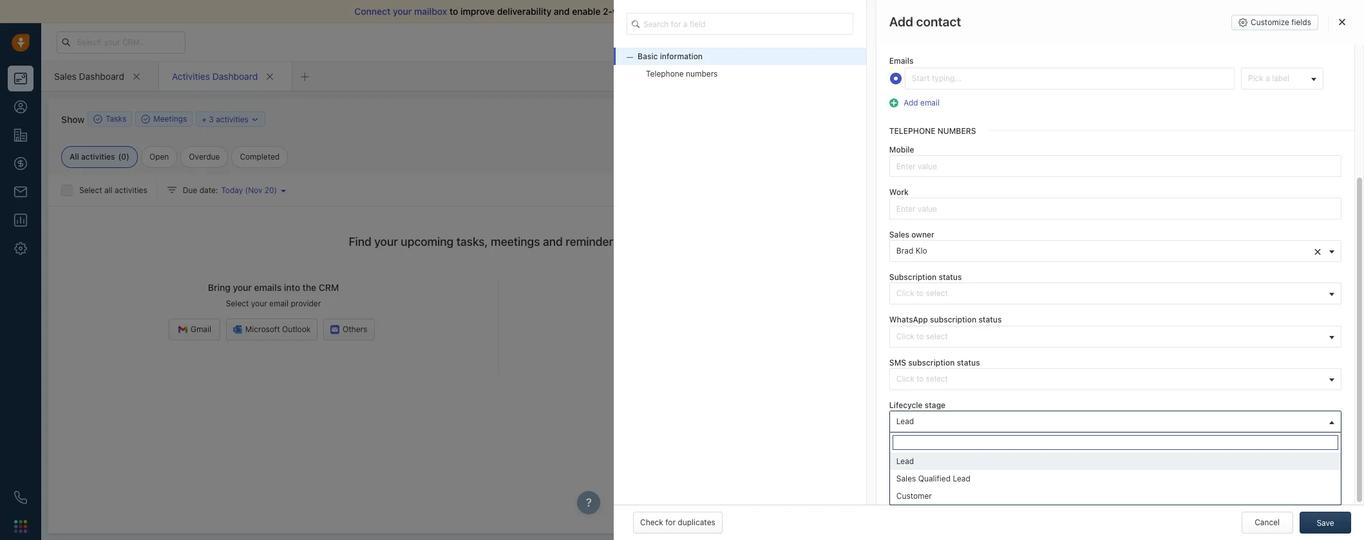 Task type: locate. For each thing, give the bounding box(es) containing it.
sales for sales qualified lead
[[897, 474, 916, 484]]

1 vertical spatial all
[[104, 185, 113, 195]]

0 horizontal spatial telephone numbers
[[646, 69, 718, 79]]

activities right 3
[[216, 114, 249, 124]]

click for whatsapp
[[897, 331, 915, 341]]

2 vertical spatial select
[[926, 374, 948, 384]]

you
[[877, 6, 892, 17]]

1 vertical spatial sales
[[890, 230, 910, 240]]

1 vertical spatial click to select
[[897, 331, 948, 341]]

to down subscription status
[[917, 289, 924, 299]]

1 vertical spatial select
[[926, 331, 948, 341]]

0 vertical spatial click
[[897, 289, 915, 299]]

dialog
[[614, 0, 1364, 540]]

emails
[[254, 282, 282, 293]]

connect
[[355, 6, 391, 17]]

sales owner
[[890, 230, 935, 240]]

customize fields button
[[1232, 15, 1319, 30]]

connect your mailbox to improve deliverability and enable 2-way sync of email conversations. import all your sales data so you don't have to start from scratch.
[[355, 6, 1032, 17]]

sales up brad
[[890, 230, 910, 240]]

activities
[[172, 71, 210, 81]]

dashboard down search your crm... text field
[[79, 71, 124, 81]]

lead right qualified
[[953, 474, 971, 484]]

( left 20
[[245, 185, 248, 195]]

completed
[[240, 152, 280, 162]]

basic information
[[638, 52, 703, 61]]

click to select down sms subscription status
[[897, 374, 948, 384]]

today up the 18:00
[[978, 212, 1000, 222]]

2 vertical spatial add
[[838, 114, 853, 124]]

data
[[843, 6, 862, 17]]

telephone down the basic information dropdown button
[[646, 69, 684, 79]]

2 vertical spatial sales
[[897, 474, 916, 484]]

down image
[[251, 115, 260, 124]]

select down all activities ( 0 )
[[79, 185, 102, 195]]

0 vertical spatial telephone
[[646, 69, 684, 79]]

numbers down information
[[686, 69, 718, 79]]

3 click to select button from the top
[[890, 368, 1342, 390]]

telephone numbers link
[[614, 65, 866, 83]]

2 click to select button from the top
[[890, 326, 1342, 348]]

subscription right sms
[[909, 358, 955, 368]]

search image
[[632, 18, 645, 29]]

customer option
[[890, 488, 1341, 505]]

plans
[[1151, 37, 1171, 46]]

2 horizontal spatial email
[[921, 98, 940, 107]]

2-
[[603, 6, 613, 17]]

add left more
[[904, 35, 918, 45]]

your left mailbox
[[393, 6, 412, 17]]

select all activities
[[79, 185, 147, 195]]

your right find
[[374, 235, 398, 249]]

select down bring
[[226, 299, 249, 309]]

subscription for whatsapp
[[930, 315, 977, 325]]

my calendar
[[978, 132, 1030, 143]]

status for whatsapp subscription status
[[979, 315, 1002, 325]]

whatsapp subscription status
[[890, 315, 1002, 325]]

telephone numbers down information
[[646, 69, 718, 79]]

1 horizontal spatial numbers
[[938, 126, 976, 136]]

click to select button
[[890, 283, 1342, 305], [890, 326, 1342, 348], [890, 368, 1342, 390]]

Search your CRM... text field
[[57, 31, 186, 53]]

1 click to select button from the top
[[890, 283, 1342, 305]]

select down sms subscription status
[[926, 374, 948, 384]]

1 vertical spatial today
[[978, 212, 1000, 222]]

check for duplicates
[[640, 518, 716, 528]]

phone element
[[8, 485, 33, 511]]

( up select all activities
[[118, 152, 121, 162]]

1 vertical spatial click to select button
[[890, 326, 1342, 348]]

1 vertical spatial (
[[245, 185, 248, 195]]

date:
[[199, 185, 218, 195]]

0 vertical spatial today
[[221, 185, 243, 195]]

1 click to select from the top
[[897, 289, 948, 299]]

activities right all
[[81, 152, 115, 162]]

1 horizontal spatial dashboard
[[212, 71, 258, 81]]

2 vertical spatial click to select button
[[890, 368, 1342, 390]]

0
[[121, 152, 126, 162]]

0 vertical spatial subscription
[[930, 315, 977, 325]]

0 vertical spatial sales
[[54, 71, 77, 81]]

) for today ( nov 20 )
[[274, 185, 277, 195]]

select
[[926, 289, 948, 299], [926, 331, 948, 341], [926, 374, 948, 384]]

0 horizontal spatial today
[[221, 185, 243, 195]]

all
[[786, 6, 795, 17], [104, 185, 113, 195]]

label
[[1272, 73, 1290, 83]]

to
[[450, 6, 458, 17], [942, 6, 951, 17], [917, 289, 924, 299], [917, 331, 924, 341], [917, 374, 924, 384]]

basic
[[638, 52, 658, 61]]

+ 3 activities button
[[196, 111, 266, 127]]

3 click from the top
[[897, 374, 915, 384]]

2 click to select from the top
[[897, 331, 948, 341]]

activity
[[897, 156, 924, 165]]

due
[[183, 185, 197, 195]]

view activity goals link
[[864, 155, 946, 166]]

1 dashboard from the left
[[79, 71, 124, 81]]

19:00
[[978, 297, 998, 306]]

have
[[919, 6, 940, 17]]

subscription
[[890, 273, 937, 282]]

dashboard for sales dashboard
[[79, 71, 124, 81]]

all right "import"
[[786, 6, 795, 17]]

1 horizontal spatial today
[[978, 212, 1000, 222]]

1 vertical spatial select
[[226, 299, 249, 309]]

2 dashboard from the left
[[212, 71, 258, 81]]

select inside bring your emails into the crm select your email provider
[[226, 299, 249, 309]]

activities for all
[[115, 185, 147, 195]]

1 vertical spatial add
[[904, 98, 918, 107]]

1 horizontal spatial email
[[665, 6, 688, 17]]

sales qualified lead option
[[890, 470, 1341, 488]]

to down sms subscription status
[[917, 374, 924, 384]]

select for whatsapp
[[926, 331, 948, 341]]

3 select from the top
[[926, 374, 948, 384]]

) right nov
[[274, 185, 277, 195]]

to for whatsapp
[[917, 331, 924, 341]]

dashboard for activities dashboard
[[212, 71, 258, 81]]

2 vertical spatial click to select
[[897, 374, 948, 384]]

0 horizontal spatial (
[[118, 152, 121, 162]]

to down whatsapp
[[917, 331, 924, 341]]

lead inside "dropdown button"
[[897, 417, 914, 426]]

0 vertical spatial add
[[904, 35, 918, 45]]

freshworks switcher image
[[14, 520, 27, 533]]

0 vertical spatial select
[[79, 185, 102, 195]]

0 horizontal spatial all
[[104, 185, 113, 195]]

1 vertical spatial email
[[921, 98, 940, 107]]

don't
[[895, 6, 917, 17]]

lead down status
[[897, 457, 914, 466]]

goals
[[926, 156, 946, 165]]

telephone up mobile
[[890, 126, 936, 136]]

subscription
[[930, 315, 977, 325], [909, 358, 955, 368]]

1 vertical spatial telephone
[[890, 126, 936, 136]]

0 vertical spatial all
[[786, 6, 795, 17]]

lead option
[[890, 453, 1341, 470]]

3 click to select from the top
[[897, 374, 948, 384]]

0 vertical spatial )
[[126, 152, 129, 162]]

2 vertical spatial status
[[957, 358, 980, 368]]

today left nov
[[221, 185, 243, 195]]

0 horizontal spatial dashboard
[[79, 71, 124, 81]]

0 vertical spatial lead
[[897, 417, 914, 426]]

0 vertical spatial and
[[554, 6, 570, 17]]

1 vertical spatial click
[[897, 331, 915, 341]]

0 vertical spatial telephone numbers
[[646, 69, 718, 79]]

1 horizontal spatial )
[[274, 185, 277, 195]]

contact
[[916, 14, 961, 29]]

2 select from the top
[[926, 331, 948, 341]]

1 horizontal spatial select
[[226, 299, 249, 309]]

2 vertical spatial email
[[269, 299, 289, 309]]

microsoft outlook
[[245, 325, 311, 335]]

status down 19:00
[[979, 315, 1002, 325]]

here.
[[622, 235, 649, 249]]

sales inside option
[[897, 474, 916, 484]]

select down whatsapp subscription status
[[926, 331, 948, 341]]

dashboard up + 3 activities 'button'
[[212, 71, 258, 81]]

1 vertical spatial subscription
[[909, 358, 955, 368]]

1 horizontal spatial all
[[786, 6, 795, 17]]

0 vertical spatial click to select
[[897, 289, 948, 299]]

lead down 'lifecycle'
[[897, 417, 914, 426]]

dashboard
[[79, 71, 124, 81], [212, 71, 258, 81]]

click to select down whatsapp
[[897, 331, 948, 341]]

1 horizontal spatial telephone numbers
[[890, 126, 976, 136]]

and left enable
[[554, 6, 570, 17]]

2 vertical spatial click
[[897, 374, 915, 384]]

show
[[61, 114, 85, 125]]

telephone numbers up goals
[[890, 126, 976, 136]]

1 vertical spatial activities
[[81, 152, 115, 162]]

1 select from the top
[[926, 289, 948, 299]]

click to select for subscription
[[897, 289, 948, 299]]

0 horizontal spatial numbers
[[686, 69, 718, 79]]

today for today
[[978, 212, 1000, 222]]

0 vertical spatial (
[[118, 152, 121, 162]]

0 vertical spatial click to select button
[[890, 283, 1342, 305]]

add email link
[[901, 98, 940, 107]]

click down sms
[[897, 374, 915, 384]]

0 vertical spatial activities
[[216, 114, 249, 124]]

numbers left my
[[938, 126, 976, 136]]

telephone numbers
[[646, 69, 718, 79], [890, 126, 976, 136]]

select down subscription status
[[926, 289, 948, 299]]

2 vertical spatial lead
[[953, 474, 971, 484]]

activities inside 'button'
[[216, 114, 249, 124]]

) left open on the left top of the page
[[126, 152, 129, 162]]

sales down new
[[897, 474, 916, 484]]

email image
[[1237, 37, 1246, 48]]

check
[[640, 518, 663, 528]]

click down whatsapp
[[897, 331, 915, 341]]

1 click from the top
[[897, 289, 915, 299]]

new button
[[890, 454, 1342, 475]]

add
[[904, 35, 918, 45], [904, 98, 918, 107], [838, 114, 853, 124]]

0 horizontal spatial )
[[126, 152, 129, 162]]

crm
[[319, 282, 339, 293]]

today
[[221, 185, 243, 195], [978, 212, 1000, 222]]

2 click from the top
[[897, 331, 915, 341]]

telephone
[[646, 69, 684, 79], [890, 126, 936, 136]]

to right mailbox
[[450, 6, 458, 17]]

status down whatsapp subscription status
[[957, 358, 980, 368]]

to for sms
[[917, 374, 924, 384]]

Work text field
[[890, 198, 1342, 220]]

1 vertical spatial telephone numbers
[[890, 126, 976, 136]]

click down subscription
[[897, 289, 915, 299]]

subscription status
[[890, 273, 962, 282]]

add left the meeting
[[838, 114, 853, 124]]

today ( nov 20 )
[[221, 185, 277, 195]]

and
[[554, 6, 570, 17], [543, 235, 563, 249]]

0 horizontal spatial email
[[269, 299, 289, 309]]

today for today ( nov 20 )
[[221, 185, 243, 195]]

21
[[1071, 37, 1079, 46]]

subscription right whatsapp
[[930, 315, 977, 325]]

sales up show
[[54, 71, 77, 81]]

your
[[1012, 37, 1028, 46]]

click to select down subscription status
[[897, 289, 948, 299]]

mailbox
[[414, 6, 447, 17]]

None search field
[[893, 435, 1339, 450]]

add more accounts link
[[901, 35, 975, 45]]

add more accounts button
[[890, 34, 978, 46]]

click to select
[[897, 289, 948, 299], [897, 331, 948, 341], [897, 374, 948, 384]]

add down emails
[[904, 98, 918, 107]]

status
[[890, 443, 914, 453]]

add for add email
[[904, 98, 918, 107]]

numbers
[[686, 69, 718, 79], [938, 126, 976, 136]]

2 vertical spatial activities
[[115, 185, 147, 195]]

information
[[660, 52, 703, 61]]

1 vertical spatial and
[[543, 235, 563, 249]]

list box
[[890, 453, 1341, 505]]

bring
[[208, 282, 231, 293]]

status right subscription
[[939, 273, 962, 282]]

status
[[939, 273, 962, 282], [979, 315, 1002, 325], [957, 358, 980, 368]]

find your upcoming tasks, meetings and reminders here.
[[349, 235, 649, 249]]

and right meetings
[[543, 235, 563, 249]]

activities for 3
[[216, 114, 249, 124]]

a
[[1266, 73, 1270, 83]]

0 vertical spatial select
[[926, 289, 948, 299]]

1 vertical spatial status
[[979, 315, 1002, 325]]

all down all activities ( 0 )
[[104, 185, 113, 195]]

view
[[877, 156, 895, 165]]

your right bring
[[233, 282, 252, 293]]

select
[[79, 185, 102, 195], [226, 299, 249, 309]]

None search field
[[627, 13, 853, 35]]

0 vertical spatial numbers
[[686, 69, 718, 79]]

1 vertical spatial )
[[274, 185, 277, 195]]

activities down 0
[[115, 185, 147, 195]]



Task type: describe. For each thing, give the bounding box(es) containing it.
click to select for whatsapp
[[897, 331, 948, 341]]

0 vertical spatial status
[[939, 273, 962, 282]]

your down the emails in the bottom left of the page
[[251, 299, 267, 309]]

to left start
[[942, 6, 951, 17]]

customize fields
[[1251, 17, 1312, 27]]

+ 3 activities link
[[202, 113, 260, 125]]

0 horizontal spatial select
[[79, 185, 102, 195]]

way
[[613, 6, 629, 17]]

meeting
[[855, 114, 885, 124]]

×
[[1314, 244, 1322, 258]]

find
[[349, 235, 372, 249]]

add for add more accounts
[[904, 35, 918, 45]]

meetings
[[491, 235, 540, 249]]

) for all activities ( 0 )
[[126, 152, 129, 162]]

microsoft outlook button
[[226, 319, 318, 341]]

activities dashboard
[[172, 71, 258, 81]]

your trial ends in 21 days
[[1012, 37, 1097, 46]]

from
[[975, 6, 995, 17]]

of
[[654, 6, 663, 17]]

add contact
[[890, 14, 961, 29]]

cancel
[[1255, 518, 1280, 528]]

all
[[70, 152, 79, 162]]

click to select button for sms subscription status
[[890, 368, 1342, 390]]

tasks,
[[457, 235, 488, 249]]

subscription for sms
[[909, 358, 955, 368]]

sync
[[632, 6, 652, 17]]

microsoft
[[245, 325, 280, 335]]

email inside bring your emails into the crm select your email provider
[[269, 299, 289, 309]]

gmail
[[191, 325, 211, 335]]

overdue
[[189, 152, 220, 162]]

provider
[[291, 299, 321, 309]]

Start typing... email field
[[905, 67, 1235, 89]]

bring your emails into the crm select your email provider
[[208, 282, 339, 309]]

list box containing lead
[[890, 453, 1341, 505]]

for
[[666, 518, 676, 528]]

start
[[953, 6, 973, 17]]

3
[[209, 114, 214, 124]]

import all your sales data link
[[755, 6, 865, 17]]

click for subscription
[[897, 289, 915, 299]]

your for bring your emails into the crm select your email provider
[[233, 282, 252, 293]]

1 horizontal spatial telephone
[[890, 126, 936, 136]]

upcoming
[[401, 235, 454, 249]]

deliverability
[[497, 6, 552, 17]]

qualified
[[918, 474, 951, 484]]

stage
[[925, 400, 946, 410]]

add for add meeting
[[838, 114, 853, 124]]

ends
[[1045, 37, 1061, 46]]

to for subscription
[[917, 289, 924, 299]]

days
[[1081, 37, 1097, 46]]

status for sms subscription status
[[957, 358, 980, 368]]

20
[[265, 185, 274, 195]]

in
[[1063, 37, 1069, 46]]

close image
[[1339, 18, 1346, 26]]

click to select button for subscription status
[[890, 283, 1342, 305]]

email inside button
[[921, 98, 940, 107]]

1 vertical spatial lead
[[897, 457, 914, 466]]

+ 3 activities
[[202, 114, 249, 124]]

improve
[[461, 6, 495, 17]]

lifecycle stage
[[890, 400, 946, 410]]

lifecycle
[[890, 400, 923, 410]]

whatsapp
[[890, 315, 928, 325]]

sales
[[819, 6, 841, 17]]

so
[[865, 6, 875, 17]]

customer
[[897, 491, 932, 501]]

your for find your upcoming tasks, meetings and reminders here.
[[374, 235, 398, 249]]

the
[[303, 282, 316, 293]]

view activity goals
[[877, 156, 946, 165]]

select for subscription
[[926, 289, 948, 299]]

emails
[[890, 56, 914, 66]]

reminders
[[566, 235, 619, 249]]

owner
[[912, 230, 935, 240]]

mobile
[[890, 145, 914, 155]]

basic information link
[[614, 48, 866, 65]]

add meeting button
[[816, 108, 892, 130]]

your for connect your mailbox to improve deliverability and enable 2-way sync of email conversations. import all your sales data so you don't have to start from scratch.
[[393, 6, 412, 17]]

pick a label
[[1248, 73, 1290, 83]]

all activities ( 0 )
[[70, 152, 129, 162]]

nov
[[248, 185, 262, 195]]

1 horizontal spatial (
[[245, 185, 248, 195]]

check for duplicates button
[[633, 512, 723, 534]]

sms
[[890, 358, 906, 368]]

accounts
[[941, 35, 975, 45]]

scratch.
[[998, 6, 1032, 17]]

connect your mailbox link
[[355, 6, 450, 17]]

brad
[[897, 246, 914, 256]]

18:00
[[978, 258, 998, 268]]

23:00
[[978, 451, 999, 461]]

sales for sales dashboard
[[54, 71, 77, 81]]

1 vertical spatial numbers
[[938, 126, 976, 136]]

explore plans link
[[1114, 34, 1178, 50]]

lead button
[[890, 411, 1342, 433]]

into
[[284, 282, 300, 293]]

add
[[890, 14, 913, 29]]

add email
[[904, 98, 940, 107]]

Mobile text field
[[890, 155, 1342, 177]]

open
[[149, 152, 169, 162]]

gmail button
[[169, 319, 221, 341]]

save button
[[1300, 512, 1351, 534]]

meetings
[[153, 114, 187, 124]]

add meeting
[[838, 114, 885, 124]]

select for sms
[[926, 374, 948, 384]]

sales dashboard
[[54, 71, 124, 81]]

Search for a field text field
[[627, 13, 853, 35]]

add email button
[[890, 96, 944, 109]]

click to select button for whatsapp subscription status
[[890, 326, 1342, 348]]

conversations.
[[690, 6, 753, 17]]

sms subscription status
[[890, 358, 980, 368]]

dialog containing add contact
[[614, 0, 1364, 540]]

0 horizontal spatial telephone
[[646, 69, 684, 79]]

phone image
[[14, 492, 27, 504]]

click to select for sms
[[897, 374, 948, 384]]

your left the sales
[[798, 6, 817, 17]]

sales for sales owner
[[890, 230, 910, 240]]

basic information button
[[627, 52, 703, 61]]

click for sms
[[897, 374, 915, 384]]

klo
[[916, 246, 927, 256]]

import
[[755, 6, 783, 17]]

sales qualified lead
[[897, 474, 971, 484]]

due date:
[[183, 185, 218, 195]]

22:00
[[978, 413, 999, 422]]

0 vertical spatial email
[[665, 6, 688, 17]]



Task type: vqa. For each thing, say whether or not it's contained in the screenshot.


